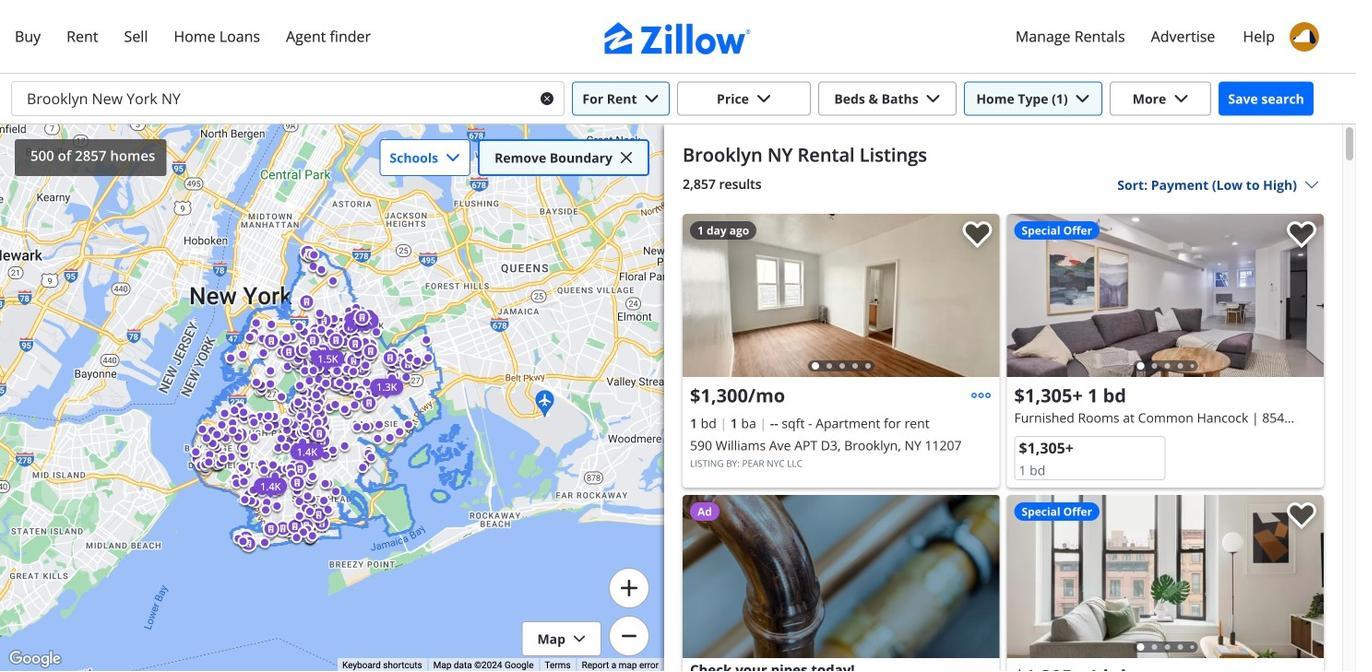 Task type: locate. For each thing, give the bounding box(es) containing it.
main navigation
[[0, 0, 1356, 74]]

advertisement element
[[683, 496, 1000, 672]]

furnished rooms at common hancock | 854 hancock st, brooklyn, ny image
[[1007, 214, 1324, 377]]

map region
[[0, 125, 664, 672]]

main content
[[664, 125, 1343, 672]]

property images, use arrow keys to navigate, image 1 of 15 group
[[1007, 214, 1324, 382]]

filters element
[[0, 74, 1356, 125]]



Task type: describe. For each thing, give the bounding box(es) containing it.
property images, use arrow keys to navigate, image 1 of 5 group
[[683, 214, 1000, 382]]

Address, neighborhood, city, ZIP text field
[[12, 82, 526, 115]]

zillow logo image
[[604, 22, 752, 54]]

590 williams ave apt d3, brooklyn, ny 11207 image
[[683, 214, 1000, 377]]

your profile default icon image
[[1290, 22, 1320, 52]]

property images, use arrow keys to navigate, image 1 of 14 group
[[1007, 496, 1324, 663]]

google image
[[5, 648, 66, 672]]

furnished rooms at common owens | 529 monroe st, brooklyn, ny image
[[1007, 496, 1324, 659]]



Task type: vqa. For each thing, say whether or not it's contained in the screenshot.
advertisement element
yes



